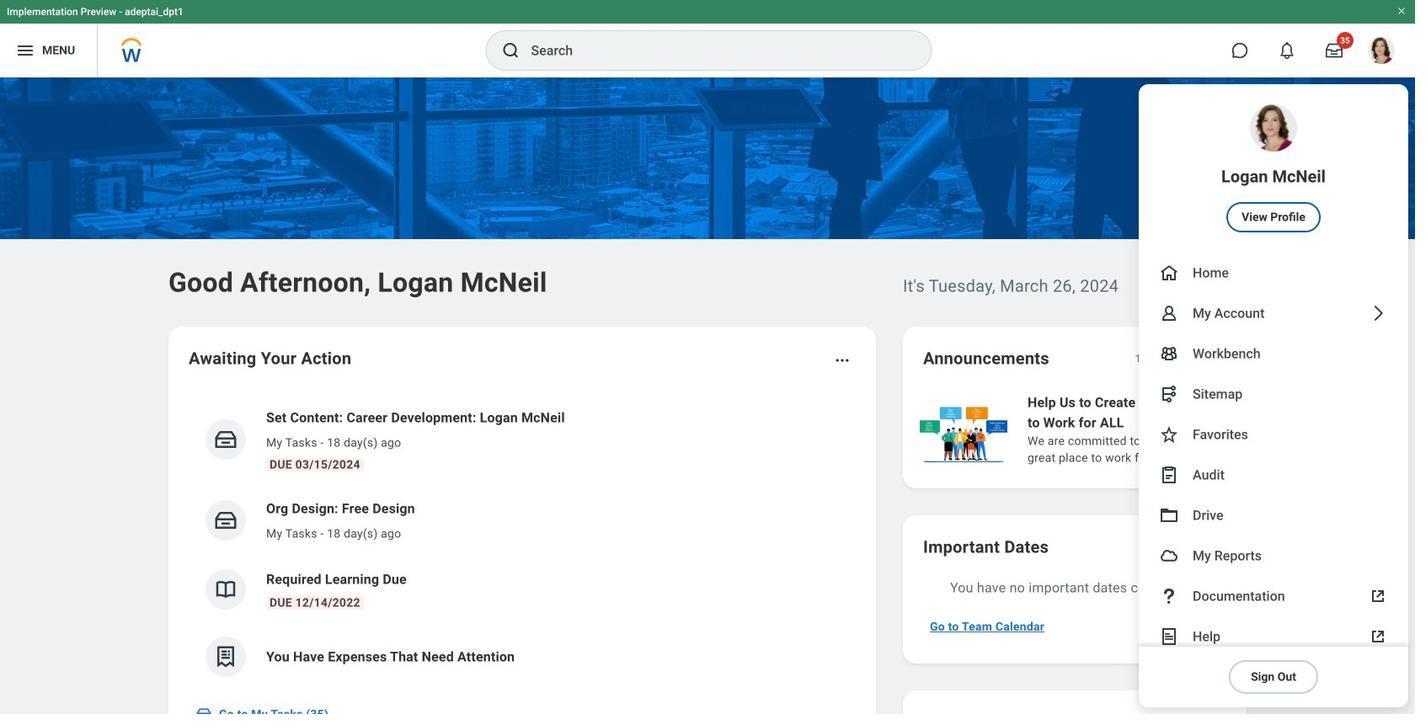 Task type: locate. For each thing, give the bounding box(es) containing it.
3 menu item from the top
[[1139, 293, 1409, 334]]

justify image
[[15, 40, 35, 61]]

2 menu item from the top
[[1139, 253, 1409, 293]]

2 ext link image from the top
[[1368, 627, 1388, 647]]

8 menu item from the top
[[1139, 495, 1409, 536]]

status
[[1135, 352, 1163, 366]]

banner
[[0, 0, 1415, 708]]

paste image
[[1159, 465, 1180, 485]]

1 ext link image from the top
[[1368, 586, 1388, 607]]

logan mcneil image
[[1368, 37, 1395, 64]]

0 horizontal spatial list
[[189, 394, 856, 691]]

endpoints image
[[1159, 384, 1180, 404]]

menu item
[[1139, 84, 1409, 253], [1139, 253, 1409, 293], [1139, 293, 1409, 334], [1139, 334, 1409, 374], [1139, 374, 1409, 415], [1139, 415, 1409, 455], [1139, 455, 1409, 495], [1139, 495, 1409, 536], [1139, 536, 1409, 576], [1139, 576, 1409, 617], [1139, 617, 1409, 657]]

10 menu item from the top
[[1139, 576, 1409, 617]]

0 vertical spatial ext link image
[[1368, 586, 1388, 607]]

inbox image
[[213, 427, 238, 452], [213, 508, 238, 533], [195, 706, 212, 714]]

1 vertical spatial ext link image
[[1368, 627, 1388, 647]]

main content
[[0, 78, 1415, 714]]

menu
[[1139, 84, 1409, 708]]

ext link image for 2nd menu item from the bottom of the page
[[1368, 586, 1388, 607]]

inbox large image
[[1326, 42, 1343, 59]]

notifications large image
[[1279, 42, 1296, 59]]

chevron left small image
[[1174, 350, 1191, 367]]

ext link image
[[1368, 586, 1388, 607], [1368, 627, 1388, 647]]

book open image
[[213, 577, 238, 602]]

list
[[917, 391, 1415, 468], [189, 394, 856, 691]]

1 horizontal spatial list
[[917, 391, 1415, 468]]

question image
[[1159, 586, 1180, 607]]



Task type: vqa. For each thing, say whether or not it's contained in the screenshot.
paste icon
yes



Task type: describe. For each thing, give the bounding box(es) containing it.
close environment banner image
[[1397, 6, 1407, 16]]

2 vertical spatial inbox image
[[195, 706, 212, 714]]

11 menu item from the top
[[1139, 617, 1409, 657]]

5 menu item from the top
[[1139, 374, 1409, 415]]

document image
[[1159, 627, 1180, 647]]

related actions image
[[834, 352, 851, 369]]

user image
[[1159, 303, 1180, 324]]

search image
[[501, 40, 521, 61]]

1 menu item from the top
[[1139, 84, 1409, 253]]

ext link image for 11th menu item from the top of the page
[[1368, 627, 1388, 647]]

9 menu item from the top
[[1139, 536, 1409, 576]]

star image
[[1159, 425, 1180, 445]]

7 menu item from the top
[[1139, 455, 1409, 495]]

folder open image
[[1159, 506, 1180, 526]]

6 menu item from the top
[[1139, 415, 1409, 455]]

0 vertical spatial inbox image
[[213, 427, 238, 452]]

1 vertical spatial inbox image
[[213, 508, 238, 533]]

chevron right small image
[[1205, 350, 1222, 367]]

contact card matrix manager image
[[1159, 344, 1180, 364]]

home image
[[1159, 263, 1180, 283]]

dashboard expenses image
[[213, 645, 238, 670]]

Search Workday  search field
[[531, 32, 897, 69]]

avatar image
[[1159, 546, 1180, 566]]

4 menu item from the top
[[1139, 334, 1409, 374]]

chevron right image
[[1368, 303, 1388, 324]]



